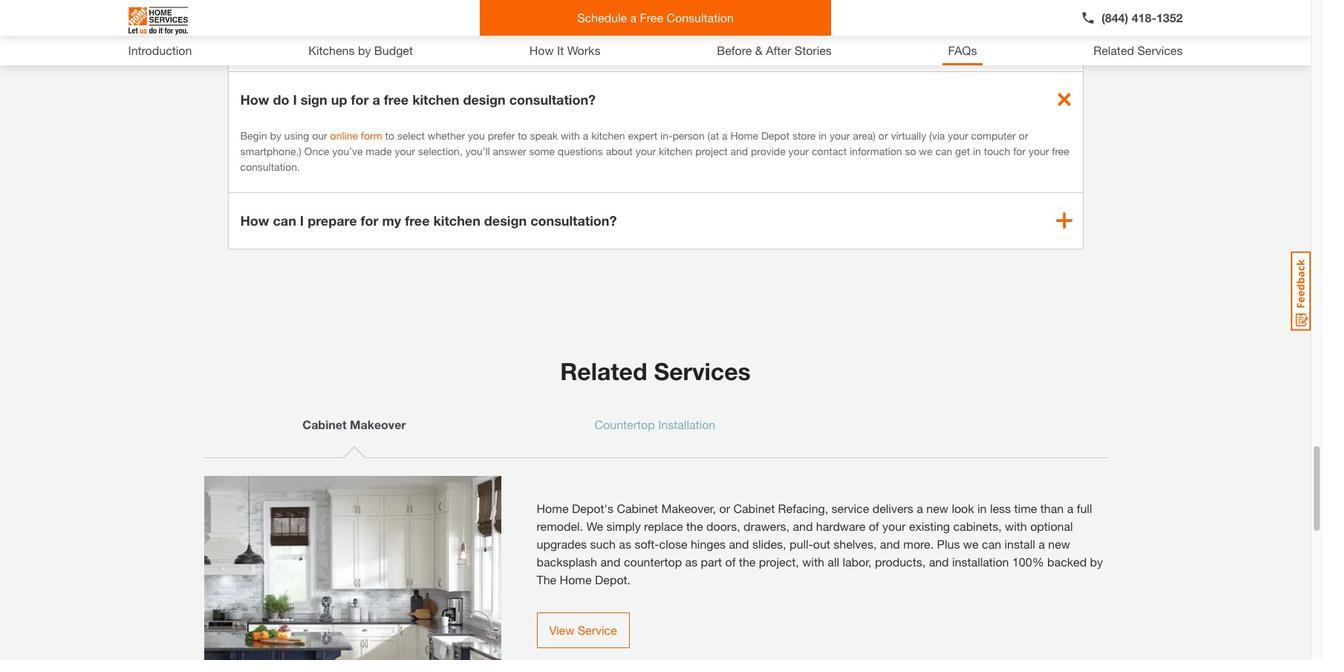 Task type: vqa. For each thing, say whether or not it's contained in the screenshot.
first bellhop services image from right
no



Task type: describe. For each thing, give the bounding box(es) containing it.
can for to select whether you prefer to speak with a kitchen expert in-person (at a home depot store in your area) or virtually (via your computer or smartphone.) once you've made your selection, you'll answer some questions about your kitchen project and provide your contact information so we can get in touch for your free consultation.
[[936, 145, 953, 157]]

prefer
[[488, 129, 515, 142]]

made
[[366, 145, 392, 157]]

schedule a free consultation
[[577, 10, 734, 25]]

your right "touch"
[[1029, 145, 1049, 157]]

do
[[273, 91, 289, 107]]

1 to from the left
[[385, 129, 394, 142]]

what's included in this service?
[[240, 35, 440, 51]]

hinges
[[691, 537, 726, 551]]

prepare
[[308, 212, 357, 229]]

hardware
[[816, 519, 866, 533]]

how it works
[[529, 43, 601, 57]]

how do i sign up for a free kitchen design consultation?
[[240, 91, 596, 107]]

100%
[[1012, 555, 1044, 569]]

close
[[659, 537, 688, 551]]

1 vertical spatial of
[[725, 555, 736, 569]]

countertop
[[595, 417, 655, 431]]

consultation
[[667, 10, 734, 25]]

a up form
[[373, 91, 380, 107]]

optional
[[1030, 519, 1073, 533]]

0 vertical spatial the
[[686, 519, 703, 533]]

0 vertical spatial services
[[1138, 43, 1183, 57]]

i for can
[[300, 212, 304, 229]]

and up depot.
[[601, 555, 621, 569]]

sign
[[301, 91, 327, 107]]

a down optional
[[1039, 537, 1045, 551]]

begin
[[240, 129, 267, 142]]

(844)
[[1102, 10, 1129, 25]]

depot.
[[595, 573, 631, 587]]

up
[[331, 91, 347, 107]]

1352
[[1157, 10, 1183, 25]]

and inside to select whether you prefer to speak with a kitchen expert in-person (at a home depot store in your area) or virtually (via your computer or smartphone.) once you've made your selection, you'll answer some questions about your kitchen project and provide your contact information so we can get in touch for your free consultation.
[[731, 145, 748, 157]]

(844) 418-1352
[[1102, 10, 1183, 25]]

2 vertical spatial home
[[560, 573, 592, 587]]

drawers,
[[744, 519, 790, 533]]

provide
[[751, 145, 786, 157]]

free inside to select whether you prefer to speak with a kitchen expert in-person (at a home depot store in your area) or virtually (via your computer or smartphone.) once you've made your selection, you'll answer some questions about your kitchen project and provide your contact information so we can get in touch for your free consultation.
[[1052, 145, 1070, 157]]

depot
[[761, 129, 790, 142]]

kitchen right the my
[[433, 212, 481, 229]]

418-
[[1132, 10, 1157, 25]]

0 vertical spatial for
[[351, 91, 369, 107]]

my
[[382, 212, 401, 229]]

2 horizontal spatial cabinet
[[734, 501, 775, 515]]

install
[[1005, 537, 1035, 551]]

get
[[955, 145, 970, 157]]

online form link
[[330, 129, 382, 142]]

1 horizontal spatial related
[[1094, 43, 1134, 57]]

1 vertical spatial new
[[1048, 537, 1070, 551]]

and up products,
[[880, 537, 900, 551]]

using
[[284, 129, 309, 142]]

whether
[[428, 129, 465, 142]]

1 horizontal spatial cabinet
[[617, 501, 658, 515]]

or inside home depot's cabinet makeover, or cabinet refacing, service delivers a new look in less time than a full remodel. we simply replace the doors, drawers, and hardware of your existing cabinets, with optional upgrades such as soft-close hinges and slides, pull-out shelves, and more. plus we can install a new backsplash and countertop as part of the project, with all labor, products, and installation 100% backed by the home depot.
[[719, 501, 730, 515]]

than
[[1041, 501, 1064, 515]]

introduction
[[128, 43, 192, 57]]

refacing,
[[778, 501, 828, 515]]

2 vertical spatial for
[[361, 212, 378, 229]]

slides,
[[752, 537, 786, 551]]

all
[[828, 555, 839, 569]]

begin by using our online form
[[240, 129, 382, 142]]

project
[[696, 145, 728, 157]]

home inside to select whether you prefer to speak with a kitchen expert in-person (at a home depot store in your area) or virtually (via your computer or smartphone.) once you've made your selection, you'll answer some questions about your kitchen project and provide your contact information so we can get in touch for your free consultation.
[[731, 129, 759, 142]]

by for budget
[[358, 43, 371, 57]]

service?
[[387, 35, 440, 51]]

1 horizontal spatial related services
[[1094, 43, 1183, 57]]

some
[[529, 145, 555, 157]]

cabinet makeover
[[303, 417, 406, 431]]

your inside home depot's cabinet makeover, or cabinet refacing, service delivers a new look in less time than a full remodel. we simply replace the doors, drawers, and hardware of your existing cabinets, with optional upgrades such as soft-close hinges and slides, pull-out shelves, and more. plus we can install a new backsplash and countertop as part of the project, with all labor, products, and installation 100% backed by the home depot.
[[883, 519, 906, 533]]

view service
[[549, 623, 617, 637]]

part
[[701, 555, 722, 569]]

our
[[312, 129, 327, 142]]

person
[[673, 129, 705, 142]]

you've
[[332, 145, 363, 157]]

speak
[[530, 129, 558, 142]]

kitchens by budget
[[308, 43, 413, 57]]

countertop
[[624, 555, 682, 569]]

for inside to select whether you prefer to speak with a kitchen expert in-person (at a home depot store in your area) or virtually (via your computer or smartphone.) once you've made your selection, you'll answer some questions about your kitchen project and provide your contact information so we can get in touch for your free consultation.
[[1013, 145, 1026, 157]]

such
[[590, 537, 616, 551]]

feedback link image
[[1291, 251, 1311, 331]]

in inside home depot's cabinet makeover, or cabinet refacing, service delivers a new look in less time than a full remodel. we simply replace the doors, drawers, and hardware of your existing cabinets, with optional upgrades such as soft-close hinges and slides, pull-out shelves, and more. plus we can install a new backsplash and countertop as part of the project, with all labor, products, and installation 100% backed by the home depot.
[[978, 501, 987, 515]]

answer
[[493, 145, 526, 157]]

1 horizontal spatial or
[[879, 129, 888, 142]]

included
[[287, 35, 341, 51]]

2 to from the left
[[518, 129, 527, 142]]

time
[[1014, 501, 1037, 515]]

upgrades
[[537, 537, 587, 551]]

and down doors,
[[729, 537, 749, 551]]

how can i prepare for my free kitchen design consultation?
[[240, 212, 617, 229]]

in left the this
[[345, 35, 356, 51]]

schedule
[[577, 10, 627, 25]]

with inside to select whether you prefer to speak with a kitchen expert in-person (at a home depot store in your area) or virtually (via your computer or smartphone.) once you've made your selection, you'll answer some questions about your kitchen project and provide your contact information so we can get in touch for your free consultation.
[[561, 129, 580, 142]]

your down expert
[[636, 145, 656, 157]]

backsplash
[[537, 555, 597, 569]]

1 vertical spatial design
[[484, 212, 527, 229]]

labor,
[[843, 555, 872, 569]]

selection,
[[418, 145, 463, 157]]

touch
[[984, 145, 1011, 157]]

and down plus
[[929, 555, 949, 569]]

select
[[397, 129, 425, 142]]

more.
[[904, 537, 934, 551]]

1 horizontal spatial of
[[869, 519, 879, 533]]

doors,
[[706, 519, 740, 533]]

1 vertical spatial as
[[685, 555, 698, 569]]

i for do
[[293, 91, 297, 107]]

0 vertical spatial free
[[384, 91, 409, 107]]

before & after stories
[[717, 43, 832, 57]]

budget
[[374, 43, 413, 57]]

questions
[[558, 145, 603, 157]]

consultation.
[[240, 160, 300, 173]]

installation
[[952, 555, 1009, 569]]

a left "full"
[[1067, 501, 1074, 515]]

1 vertical spatial consultation?
[[531, 212, 617, 229]]

view service link
[[537, 613, 630, 648]]

you
[[468, 129, 485, 142]]

shelves,
[[834, 537, 877, 551]]

delivers
[[873, 501, 914, 515]]

0 horizontal spatial services
[[654, 357, 751, 385]]



Task type: locate. For each thing, give the bounding box(es) containing it.
cabinet up simply
[[617, 501, 658, 515]]

can
[[936, 145, 953, 157], [273, 212, 296, 229], [982, 537, 1001, 551]]

consultation? up speak
[[509, 91, 596, 107]]

by right "backed"
[[1090, 555, 1103, 569]]

we for plus
[[963, 537, 979, 551]]

1 vertical spatial free
[[1052, 145, 1070, 157]]

and right project
[[731, 145, 748, 157]]

can down "(via"
[[936, 145, 953, 157]]

home
[[731, 129, 759, 142], [537, 501, 569, 515], [560, 573, 592, 587]]

how left do
[[240, 91, 269, 107]]

in
[[345, 35, 356, 51], [819, 129, 827, 142], [973, 145, 981, 157], [978, 501, 987, 515]]

1 vertical spatial related
[[560, 357, 647, 385]]

(at
[[708, 129, 719, 142]]

1 vertical spatial for
[[1013, 145, 1026, 157]]

after
[[766, 43, 791, 57]]

soft-
[[635, 537, 659, 551]]

the down makeover,
[[686, 519, 703, 533]]

new down optional
[[1048, 537, 1070, 551]]

0 horizontal spatial i
[[293, 91, 297, 107]]

2 horizontal spatial can
[[982, 537, 1001, 551]]

to up answer
[[518, 129, 527, 142]]

by
[[358, 43, 371, 57], [270, 129, 281, 142], [1090, 555, 1103, 569]]

0 vertical spatial how
[[529, 43, 554, 57]]

your up contact
[[830, 129, 850, 142]]

services down "1352"
[[1138, 43, 1183, 57]]

1 horizontal spatial we
[[963, 537, 979, 551]]

your up 'get'
[[948, 129, 968, 142]]

related services down (844) 418-1352 link
[[1094, 43, 1183, 57]]

and
[[731, 145, 748, 157], [793, 519, 813, 533], [729, 537, 749, 551], [880, 537, 900, 551], [601, 555, 621, 569], [929, 555, 949, 569]]

with
[[561, 129, 580, 142], [1005, 519, 1027, 533], [802, 555, 824, 569]]

(via
[[929, 129, 945, 142]]

0 horizontal spatial related
[[560, 357, 647, 385]]

free right "touch"
[[1052, 145, 1070, 157]]

by up smartphone.)
[[270, 129, 281, 142]]

1 vertical spatial related services
[[560, 357, 751, 385]]

2 vertical spatial free
[[405, 212, 430, 229]]

i left prepare
[[300, 212, 304, 229]]

0 horizontal spatial cabinet
[[303, 417, 347, 431]]

how left the it
[[529, 43, 554, 57]]

2 vertical spatial with
[[802, 555, 824, 569]]

a right "(at"
[[722, 129, 728, 142]]

countertop installation
[[595, 417, 716, 431]]

free up select
[[384, 91, 409, 107]]

we right so
[[919, 145, 933, 157]]

0 vertical spatial can
[[936, 145, 953, 157]]

2 vertical spatial by
[[1090, 555, 1103, 569]]

how
[[529, 43, 554, 57], [240, 91, 269, 107], [240, 212, 269, 229]]

1 horizontal spatial can
[[936, 145, 953, 157]]

makeover
[[350, 417, 406, 431]]

2 horizontal spatial by
[[1090, 555, 1103, 569]]

it
[[557, 43, 564, 57]]

online
[[330, 129, 358, 142]]

with down out at right
[[802, 555, 824, 569]]

1 vertical spatial with
[[1005, 519, 1027, 533]]

or up information
[[879, 129, 888, 142]]

1 horizontal spatial to
[[518, 129, 527, 142]]

backed
[[1048, 555, 1087, 569]]

replace
[[644, 519, 683, 533]]

a left free
[[630, 10, 637, 25]]

makeover,
[[662, 501, 716, 515]]

1 horizontal spatial new
[[1048, 537, 1070, 551]]

0 vertical spatial design
[[463, 91, 506, 107]]

schedule a free consultation button
[[480, 0, 831, 36]]

can for home depot's cabinet makeover, or cabinet refacing, service delivers a new look in less time than a full remodel. we simply replace the doors, drawers, and hardware of your existing cabinets, with optional upgrades such as soft-close hinges and slides, pull-out shelves, and more. plus we can install a new backsplash and countertop as part of the project, with all labor, products, and installation 100% backed by the home depot.
[[982, 537, 1001, 551]]

out
[[813, 537, 830, 551]]

cabinets,
[[953, 519, 1002, 533]]

existing
[[909, 519, 950, 533]]

0 vertical spatial as
[[619, 537, 631, 551]]

0 horizontal spatial or
[[719, 501, 730, 515]]

0 horizontal spatial by
[[270, 129, 281, 142]]

&
[[755, 43, 763, 57]]

1 vertical spatial can
[[273, 212, 296, 229]]

related services up countertop installation
[[560, 357, 751, 385]]

by inside home depot's cabinet makeover, or cabinet refacing, service delivers a new look in less time than a full remodel. we simply replace the doors, drawers, and hardware of your existing cabinets, with optional upgrades such as soft-close hinges and slides, pull-out shelves, and more. plus we can install a new backsplash and countertop as part of the project, with all labor, products, and installation 100% backed by the home depot.
[[1090, 555, 1103, 569]]

or right computer
[[1019, 129, 1028, 142]]

2 horizontal spatial or
[[1019, 129, 1028, 142]]

0 vertical spatial of
[[869, 519, 879, 533]]

related
[[1094, 43, 1134, 57], [560, 357, 647, 385]]

0 vertical spatial related
[[1094, 43, 1134, 57]]

related up countertop
[[560, 357, 647, 385]]

services up the installation
[[654, 357, 751, 385]]

by left 'budget'
[[358, 43, 371, 57]]

for left the my
[[361, 212, 378, 229]]

home up remodel.
[[537, 501, 569, 515]]

0 horizontal spatial can
[[273, 212, 296, 229]]

we for so
[[919, 145, 933, 157]]

can left prepare
[[273, 212, 296, 229]]

home depot's cabinet makeover, or cabinet refacing, service delivers a new look in less time than a full remodel. we simply replace the doors, drawers, and hardware of your existing cabinets, with optional upgrades such as soft-close hinges and slides, pull-out shelves, and more. plus we can install a new backsplash and countertop as part of the project, with all labor, products, and installation 100% backed by the home depot.
[[537, 501, 1103, 587]]

0 vertical spatial consultation?
[[509, 91, 596, 107]]

we
[[919, 145, 933, 157], [963, 537, 979, 551]]

your down delivers
[[883, 519, 906, 533]]

1 horizontal spatial the
[[739, 555, 756, 569]]

2 vertical spatial how
[[240, 212, 269, 229]]

or
[[879, 129, 888, 142], [1019, 129, 1028, 142], [719, 501, 730, 515]]

0 vertical spatial by
[[358, 43, 371, 57]]

0 vertical spatial home
[[731, 129, 759, 142]]

full
[[1077, 501, 1092, 515]]

design up you
[[463, 91, 506, 107]]

products,
[[875, 555, 926, 569]]

can inside home depot's cabinet makeover, or cabinet refacing, service delivers a new look in less time than a full remodel. we simply replace the doors, drawers, and hardware of your existing cabinets, with optional upgrades such as soft-close hinges and slides, pull-out shelves, and more. plus we can install a new backsplash and countertop as part of the project, with all labor, products, and installation 100% backed by the home depot.
[[982, 537, 1001, 551]]

in left less
[[978, 501, 987, 515]]

(844) 418-1352 link
[[1081, 9, 1183, 27]]

your down store at the right of the page
[[789, 145, 809, 157]]

0 horizontal spatial of
[[725, 555, 736, 569]]

how for how it works
[[529, 43, 554, 57]]

i right do
[[293, 91, 297, 107]]

by for using
[[270, 129, 281, 142]]

home down backsplash
[[560, 573, 592, 587]]

a inside button
[[630, 10, 637, 25]]

0 vertical spatial we
[[919, 145, 933, 157]]

0 horizontal spatial we
[[919, 145, 933, 157]]

1 horizontal spatial services
[[1138, 43, 1183, 57]]

0 horizontal spatial new
[[927, 501, 949, 515]]

how for how can i prepare for my free kitchen design consultation?
[[240, 212, 269, 229]]

home up provide
[[731, 129, 759, 142]]

0 vertical spatial new
[[927, 501, 949, 515]]

design down answer
[[484, 212, 527, 229]]

1 horizontal spatial by
[[358, 43, 371, 57]]

computer
[[971, 129, 1016, 142]]

faqs
[[948, 43, 977, 57]]

related down '(844)'
[[1094, 43, 1134, 57]]

0 horizontal spatial with
[[561, 129, 580, 142]]

area)
[[853, 129, 876, 142]]

1 horizontal spatial as
[[685, 555, 698, 569]]

of right part
[[725, 555, 736, 569]]

0 vertical spatial related services
[[1094, 43, 1183, 57]]

we inside to select whether you prefer to speak with a kitchen expert in-person (at a home depot store in your area) or virtually (via your computer or smartphone.) once you've made your selection, you'll answer some questions about your kitchen project and provide your contact information so we can get in touch for your free consultation.
[[919, 145, 933, 157]]

the
[[686, 519, 703, 533], [739, 555, 756, 569]]

in-
[[660, 129, 673, 142]]

virtually
[[891, 129, 926, 142]]

we
[[586, 519, 603, 533]]

kitchens
[[308, 43, 355, 57]]

related services
[[1094, 43, 1183, 57], [560, 357, 751, 385]]

how for how do i sign up for a free kitchen design consultation?
[[240, 91, 269, 107]]

so
[[905, 145, 916, 157]]

do it for you logo image
[[128, 1, 188, 41]]

0 horizontal spatial the
[[686, 519, 703, 533]]

a up existing
[[917, 501, 923, 515]]

simply
[[607, 519, 641, 533]]

1 horizontal spatial with
[[802, 555, 824, 569]]

0 horizontal spatial to
[[385, 129, 394, 142]]

look
[[952, 501, 974, 515]]

in right 'get'
[[973, 145, 981, 157]]

0 horizontal spatial as
[[619, 537, 631, 551]]

new up existing
[[927, 501, 949, 515]]

the down slides,
[[739, 555, 756, 569]]

you'll
[[466, 145, 490, 157]]

a
[[630, 10, 637, 25], [373, 91, 380, 107], [583, 129, 589, 142], [722, 129, 728, 142], [917, 501, 923, 515], [1067, 501, 1074, 515], [1039, 537, 1045, 551]]

1 vertical spatial the
[[739, 555, 756, 569]]

i
[[293, 91, 297, 107], [300, 212, 304, 229]]

the
[[537, 573, 557, 587]]

how down consultation.
[[240, 212, 269, 229]]

can up installation
[[982, 537, 1001, 551]]

2 vertical spatial can
[[982, 537, 1001, 551]]

of up shelves,
[[869, 519, 879, 533]]

1 vertical spatial services
[[654, 357, 751, 385]]

contact
[[812, 145, 847, 157]]

installation
[[658, 417, 716, 431]]

we down cabinets,
[[963, 537, 979, 551]]

consultation? down questions
[[531, 212, 617, 229]]

your down select
[[395, 145, 415, 157]]

less
[[990, 501, 1011, 515]]

0 vertical spatial with
[[561, 129, 580, 142]]

to
[[385, 129, 394, 142], [518, 129, 527, 142]]

to right form
[[385, 129, 394, 142]]

cabinet up drawers,
[[734, 501, 775, 515]]

kitchen down in- at the top
[[659, 145, 693, 157]]

a up questions
[[583, 129, 589, 142]]

works
[[567, 43, 601, 57]]

free right the my
[[405, 212, 430, 229]]

new
[[927, 501, 949, 515], [1048, 537, 1070, 551]]

service
[[832, 501, 869, 515]]

your
[[830, 129, 850, 142], [948, 129, 968, 142], [395, 145, 415, 157], [636, 145, 656, 157], [789, 145, 809, 157], [1029, 145, 1049, 157], [883, 519, 906, 533]]

kitchen up whether on the left top of the page
[[412, 91, 459, 107]]

depot's
[[572, 501, 614, 515]]

1 vertical spatial by
[[270, 129, 281, 142]]

stories
[[795, 43, 832, 57]]

for right "touch"
[[1013, 145, 1026, 157]]

with up install
[[1005, 519, 1027, 533]]

can inside to select whether you prefer to speak with a kitchen expert in-person (at a home depot store in your area) or virtually (via your computer or smartphone.) once you've made your selection, you'll answer some questions about your kitchen project and provide your contact information so we can get in touch for your free consultation.
[[936, 145, 953, 157]]

smartphone.)
[[240, 145, 302, 157]]

cabinet left makeover
[[303, 417, 347, 431]]

what's
[[240, 35, 283, 51]]

pull-
[[790, 537, 813, 551]]

1 vertical spatial home
[[537, 501, 569, 515]]

0 vertical spatial i
[[293, 91, 297, 107]]

we inside home depot's cabinet makeover, or cabinet refacing, service delivers a new look in less time than a full remodel. we simply replace the doors, drawers, and hardware of your existing cabinets, with optional upgrades such as soft-close hinges and slides, pull-out shelves, and more. plus we can install a new backsplash and countertop as part of the project, with all labor, products, and installation 100% backed by the home depot.
[[963, 537, 979, 551]]

1 vertical spatial i
[[300, 212, 304, 229]]

store
[[793, 129, 816, 142]]

as down simply
[[619, 537, 631, 551]]

1 vertical spatial how
[[240, 91, 269, 107]]

1 horizontal spatial i
[[300, 212, 304, 229]]

and down refacing,
[[793, 519, 813, 533]]

with up questions
[[561, 129, 580, 142]]

kitchen up about
[[591, 129, 625, 142]]

information
[[850, 145, 902, 157]]

for right up
[[351, 91, 369, 107]]

as left part
[[685, 555, 698, 569]]

0 horizontal spatial related services
[[560, 357, 751, 385]]

1 vertical spatial we
[[963, 537, 979, 551]]

this
[[360, 35, 383, 51]]

2 horizontal spatial with
[[1005, 519, 1027, 533]]

or up doors,
[[719, 501, 730, 515]]

before
[[717, 43, 752, 57]]

in up contact
[[819, 129, 827, 142]]



